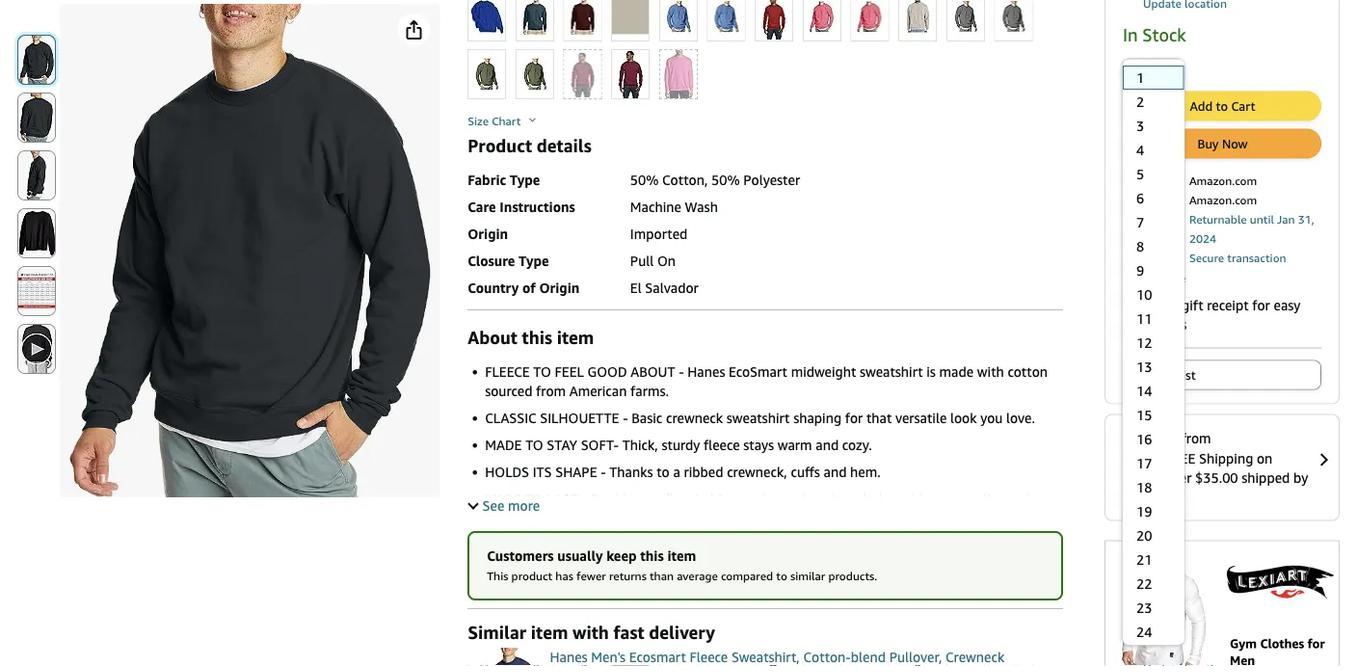 Task type: locate. For each thing, give the bounding box(es) containing it.
safety pink - 1 pack image
[[852, 0, 888, 40]]

sturdy
[[662, 437, 700, 453]]

1 horizontal spatial from
[[1181, 430, 1211, 446]]

with right made
[[977, 364, 1004, 380]]

1 vertical spatial with
[[573, 622, 609, 642]]

1 horizontal spatial with
[[977, 364, 1004, 380]]

14
[[1136, 382, 1152, 398]]

add to list
[[1134, 367, 1196, 382]]

list box
[[1122, 65, 1184, 666]]

polyester
[[743, 172, 800, 188]]

- right about on the bottom
[[679, 364, 684, 380]]

fleece
[[704, 437, 740, 453]]

Add to List radio
[[1123, 360, 1321, 390]]

12
[[1136, 334, 1152, 350]]

1 horizontal spatial -
[[623, 410, 628, 426]]

0 horizontal spatial returns
[[609, 569, 647, 583]]

1 horizontal spatial sweatshirt
[[860, 364, 923, 380]]

0 horizontal spatial sweatshirt
[[727, 410, 790, 426]]

fabric type
[[468, 172, 540, 188]]

item right similar
[[531, 622, 568, 642]]

0 vertical spatial hanes
[[688, 364, 725, 380]]

hanes down similar item with fast delivery
[[550, 649, 588, 665]]

similar item with fast delivery
[[468, 622, 715, 642]]

to left similar
[[776, 569, 787, 583]]

1 amazon.com from the top
[[1189, 173, 1257, 187]]

option group
[[462, 0, 1063, 103]]

chart
[[492, 114, 521, 128]]

ecosmart
[[629, 649, 686, 665]]

0 horizontal spatial 1
[[1136, 69, 1144, 85]]

and down shaping
[[816, 437, 839, 453]]

0 vertical spatial to
[[533, 364, 551, 380]]

1 vertical spatial item
[[667, 548, 696, 564]]

from inside fleece to feel good about - hanes ecosmart midweight sweatshirt is made with cotton sourced from american farms.
[[536, 383, 566, 399]]

6
[[1136, 190, 1144, 206]]

1 left dropdown 'image'
[[1157, 62, 1163, 75]]

item up average
[[667, 548, 696, 564]]

50% up machine
[[630, 172, 659, 188]]

versatile
[[895, 410, 947, 426]]

fatigue green image
[[469, 50, 505, 98]]

1 vertical spatial a
[[673, 464, 680, 480]]

shows
[[1189, 270, 1223, 283]]

pull
[[630, 253, 654, 269]]

type
[[510, 172, 540, 188], [519, 253, 549, 269]]

you
[[980, 410, 1003, 426]]

and right cuffs
[[824, 464, 847, 480]]

add inside 'link'
[[1134, 367, 1157, 382]]

1 vertical spatial add
[[1143, 297, 1168, 313]]

average
[[677, 569, 718, 583]]

6 link
[[1123, 185, 1184, 209]]

1 vertical spatial 10
[[1129, 448, 1147, 466]]

15 link
[[1123, 402, 1184, 426]]

amazon.com
[[1189, 173, 1257, 187], [1189, 193, 1257, 206]]

1 horizontal spatial origin
[[539, 280, 580, 296]]

type up care instructions
[[510, 172, 540, 188]]

this
[[487, 569, 508, 583]]

popover image
[[529, 117, 536, 122]]

origin right of
[[539, 280, 580, 296]]

this inside customers usually keep this item this product has fewer returns than average compared to similar products.
[[640, 548, 664, 564]]

origin
[[468, 226, 508, 242], [539, 280, 580, 296]]

10 up 11
[[1136, 286, 1152, 302]]

50% up wash
[[711, 172, 740, 188]]

made
[[939, 364, 974, 380]]

1 vertical spatial sweatshirt
[[727, 410, 790, 426]]

2 link
[[1123, 89, 1184, 113]]

15
[[1136, 407, 1152, 422]]

sweatshirt
[[860, 364, 923, 380], [727, 410, 790, 426]]

1 inside 1 2 3 4 5 6 7 8 9 10 11 12 13 14 15 16 17 18 19 20 21 22 23 24 25
[[1136, 69, 1144, 85]]

1 vertical spatial type
[[519, 253, 549, 269]]

0 horizontal spatial with
[[573, 622, 609, 642]]

in stock
[[1123, 24, 1186, 45]]

item inside customers usually keep this item this product has fewer returns than average compared to similar products.
[[667, 548, 696, 564]]

add up 14 at the bottom of page
[[1134, 367, 1157, 382]]

23
[[1136, 599, 1152, 615]]

add for add to cart
[[1190, 98, 1213, 113]]

holds
[[485, 464, 529, 480]]

0 vertical spatial with
[[977, 364, 1004, 380]]

type up of
[[519, 253, 549, 269]]

from inside new (29) from 10 75
[[1181, 430, 1211, 446]]

blend
[[851, 649, 886, 665]]

returnable
[[1189, 212, 1247, 225]]

0 vertical spatial returns
[[1143, 316, 1187, 332]]

cotton
[[1008, 364, 1048, 380]]

add up buy
[[1190, 98, 1213, 113]]

add inside add a gift receipt for easy returns
[[1143, 297, 1168, 313]]

buy
[[1197, 136, 1219, 151]]

returns up 12
[[1143, 316, 1187, 332]]

1 vertical spatial from
[[1181, 430, 1211, 446]]

sweatshirt left is
[[860, 364, 923, 380]]

crewneck
[[666, 410, 723, 426]]

1 horizontal spatial 50%
[[711, 172, 740, 188]]

thick,
[[622, 437, 658, 453]]

10 down new
[[1129, 448, 1147, 466]]

to
[[1216, 98, 1228, 113], [1160, 367, 1172, 382], [657, 464, 670, 480], [776, 569, 787, 583]]

1 vertical spatial amazon.com
[[1189, 193, 1257, 206]]

0 vertical spatial type
[[510, 172, 540, 188]]

free shipping on orders over $35.00 shipped by amazon.
[[1123, 450, 1308, 504]]

product
[[468, 135, 532, 156]]

is
[[927, 364, 936, 380]]

to left 'stay'
[[525, 437, 543, 453]]

to down made to stay soft- thick, sturdy fleece stays warm and cozy.
[[657, 464, 670, 480]]

item up feel
[[557, 327, 594, 347]]

free
[[1165, 450, 1195, 466]]

men's
[[591, 649, 626, 665]]

0 horizontal spatial a
[[673, 464, 680, 480]]

1 horizontal spatial a
[[1171, 297, 1178, 313]]

None submit
[[18, 36, 55, 84], [18, 93, 55, 142], [18, 151, 55, 200], [18, 209, 55, 257], [18, 267, 55, 315], [18, 325, 55, 373], [18, 36, 55, 84], [18, 93, 55, 142], [18, 151, 55, 200], [18, 209, 55, 257], [18, 267, 55, 315], [18, 325, 55, 373]]

about
[[468, 327, 517, 347]]

sweatshirt inside fleece to feel good about - hanes ecosmart midweight sweatshirt is made with cotton sourced from american farms.
[[860, 364, 923, 380]]

0 vertical spatial a
[[1171, 297, 1178, 313]]

cardinal image
[[564, 50, 601, 98]]

1 up 2
[[1136, 69, 1144, 85]]

details
[[537, 135, 591, 156]]

origin up "closure"
[[468, 226, 508, 242]]

dropdown image
[[1168, 65, 1178, 73]]

amazon.com down buy now submit
[[1189, 173, 1257, 187]]

1 vertical spatial this
[[640, 548, 664, 564]]

sand - 1 pack image
[[899, 0, 936, 40]]

classic silhouette - basic crewneck sweatshirt shaping for that versatile look you love.
[[485, 410, 1035, 426]]

soft-
[[581, 437, 619, 453]]

(29)
[[1154, 430, 1178, 446]]

this right about
[[522, 327, 552, 347]]

1 horizontal spatial this
[[640, 548, 664, 564]]

10
[[1136, 286, 1152, 302], [1129, 448, 1147, 466]]

4 link
[[1123, 137, 1184, 161]]

0 vertical spatial from
[[536, 383, 566, 399]]

qty: 1
[[1131, 62, 1163, 75]]

sweatshirt,
[[731, 649, 800, 665]]

this up than
[[640, 548, 664, 564]]

amazon.com up the returnable
[[1189, 193, 1257, 206]]

- left basic
[[623, 410, 628, 426]]

0 vertical spatial -
[[679, 364, 684, 380]]

0 horizontal spatial from
[[536, 383, 566, 399]]

20 link
[[1123, 523, 1184, 547]]

0 vertical spatial 10
[[1136, 286, 1152, 302]]

13 link
[[1123, 354, 1184, 378]]

shipped
[[1242, 469, 1290, 485]]

2 horizontal spatial -
[[679, 364, 684, 380]]

with inside fleece to feel good about - hanes ecosmart midweight sweatshirt is made with cotton sourced from american farms.
[[977, 364, 1004, 380]]

$35.00
[[1195, 469, 1238, 485]]

1 vertical spatial hanes
[[550, 649, 588, 665]]

0 horizontal spatial -
[[601, 464, 606, 480]]

to
[[533, 364, 551, 380], [525, 437, 543, 453]]

smoke grey - 1 pack image
[[995, 0, 1032, 40]]

50% cotton, 50% polyester
[[630, 172, 800, 188]]

returns inside add a gift receipt for easy returns
[[1143, 316, 1187, 332]]

for left easy
[[1252, 297, 1270, 313]]

hanes men's ecosmart fleece sweatshirt, cotton-blend pullover, crewneck link
[[550, 649, 1005, 666]]

1 vertical spatial and
[[824, 464, 847, 480]]

add a gift receipt for easy returns
[[1143, 297, 1301, 332]]

1 vertical spatial returns
[[609, 569, 647, 583]]

1 horizontal spatial hanes
[[688, 364, 725, 380]]

stay
[[547, 437, 577, 453]]

hanes inside hanes men's ecosmart fleece sweatshirt, cotton-blend pullover, crewneck
[[550, 649, 588, 665]]

has
[[555, 569, 573, 583]]

sweatshirt up stays at the right bottom of the page
[[727, 410, 790, 426]]

for inside add a gift receipt for easy returns
[[1252, 297, 1270, 313]]

hanes up crewneck
[[688, 364, 725, 380]]

secure transaction
[[1189, 250, 1286, 264]]

cotton,
[[662, 172, 708, 188]]

for left that
[[845, 410, 863, 426]]

16
[[1136, 431, 1152, 447]]

with up men's
[[573, 622, 609, 642]]

2 vertical spatial add
[[1134, 367, 1157, 382]]

0 vertical spatial amazon.com
[[1189, 173, 1257, 187]]

add down 9 link
[[1143, 297, 1168, 313]]

fleece to feel good about - hanes ecosmart midweight sweatshirt is made with cotton sourced from american farms.
[[485, 364, 1048, 399]]

stock
[[1142, 24, 1186, 45]]

to inside fleece to feel good about - hanes ecosmart midweight sweatshirt is made with cotton sourced from american farms.
[[533, 364, 551, 380]]

hanes men&#39;s ecosmart fleece sweatshirt, cotton-blend pullover, crewneck sweatshirt for men (1 or 2 pack) image
[[69, 4, 431, 497]]

a left ribbed
[[673, 464, 680, 480]]

1 vertical spatial -
[[623, 410, 628, 426]]

22 link
[[1123, 571, 1184, 595]]

0 vertical spatial for
[[1252, 297, 1270, 313]]

stays
[[743, 437, 774, 453]]

0 vertical spatial sweatshirt
[[860, 364, 923, 380]]

21 link
[[1123, 547, 1184, 571]]

2 vertical spatial -
[[601, 464, 606, 480]]

1 vertical spatial to
[[525, 437, 543, 453]]

- inside fleece to feel good about - hanes ecosmart midweight sweatshirt is made with cotton sourced from american farms.
[[679, 364, 684, 380]]

0 vertical spatial origin
[[468, 226, 508, 242]]

1 horizontal spatial returns
[[1143, 316, 1187, 332]]

1 horizontal spatial for
[[1252, 297, 1270, 313]]

el salvador
[[630, 280, 699, 296]]

7
[[1136, 214, 1144, 230]]

0 horizontal spatial hanes
[[550, 649, 588, 665]]

0 horizontal spatial for
[[845, 410, 863, 426]]

0 horizontal spatial this
[[522, 327, 552, 347]]

from up free
[[1181, 430, 1211, 446]]

add for add to list
[[1134, 367, 1157, 382]]

2 vertical spatial item
[[531, 622, 568, 642]]

new
[[1123, 430, 1150, 446]]

from down feel
[[536, 383, 566, 399]]

- right "shape"
[[601, 464, 606, 480]]

to left feel
[[533, 364, 551, 380]]

0 vertical spatial add
[[1190, 98, 1213, 113]]

similar
[[790, 569, 825, 583]]

a left gift
[[1171, 297, 1178, 313]]

to left list
[[1160, 367, 1172, 382]]

crewneck
[[946, 649, 1005, 665]]

0 horizontal spatial 50%
[[630, 172, 659, 188]]

smoke grey image
[[947, 0, 984, 40]]

18 link
[[1123, 474, 1184, 499]]

to inside customers usually keep this item this product has fewer returns than average compared to similar products.
[[776, 569, 787, 583]]

returns down keep
[[609, 569, 647, 583]]



Task type: describe. For each thing, give the bounding box(es) containing it.
what's
[[1226, 270, 1259, 283]]

0 vertical spatial this
[[522, 327, 552, 347]]

hanes inside fleece to feel good about - hanes ecosmart midweight sweatshirt is made with cotton sourced from american farms.
[[688, 364, 725, 380]]

a inside add a gift receipt for easy returns
[[1171, 297, 1178, 313]]

closure type
[[468, 253, 549, 269]]

20
[[1136, 527, 1152, 543]]

17
[[1136, 455, 1152, 471]]

size chart
[[468, 114, 524, 128]]

basic
[[632, 410, 662, 426]]

1 vertical spatial for
[[845, 410, 863, 426]]

shape
[[555, 464, 597, 480]]

amazon.
[[1123, 488, 1176, 504]]

qty:
[[1131, 62, 1151, 75]]

cardinal - 1 pack image
[[612, 50, 649, 98]]

0 horizontal spatial origin
[[468, 226, 508, 242]]

secure
[[1189, 250, 1224, 264]]

crewneck,
[[727, 464, 787, 480]]

10 link
[[1123, 282, 1184, 306]]

country
[[468, 280, 519, 296]]

see
[[482, 498, 504, 514]]

product details
[[468, 135, 591, 156]]

deep red image
[[756, 0, 792, 40]]

to for stay
[[525, 437, 543, 453]]

shows what's inside
[[1189, 270, 1293, 283]]

1 horizontal spatial 1
[[1157, 62, 1163, 75]]

more
[[508, 498, 540, 514]]

machine wash
[[630, 199, 718, 215]]

ecosmart
[[729, 364, 787, 380]]

fatigue green - 1 pack image
[[516, 50, 553, 98]]

shipping
[[1199, 450, 1253, 466]]

easy
[[1274, 297, 1301, 313]]

classic
[[485, 410, 536, 426]]

1 2 3 4 5 6 7 8 9 10 11 12 13 14 15 16 17 18 19 20 21 22 23 24 25
[[1136, 69, 1152, 663]]

see more
[[482, 498, 540, 514]]

4
[[1136, 141, 1144, 157]]

fewer
[[576, 569, 606, 583]]

on
[[1257, 450, 1273, 466]]

machine
[[630, 199, 681, 215]]

on
[[657, 253, 676, 269]]

safety pink image
[[804, 0, 840, 40]]

inside
[[1262, 270, 1293, 283]]

7 link
[[1123, 209, 1184, 234]]

closure
[[468, 253, 515, 269]]

keep
[[606, 548, 637, 564]]

25
[[1136, 647, 1152, 663]]

fleece
[[690, 649, 728, 665]]

1 option
[[1122, 65, 1184, 89]]

add for add a gift receipt for easy returns
[[1143, 297, 1168, 313]]

cart
[[1231, 98, 1255, 113]]

its
[[533, 464, 552, 480]]

buy now
[[1197, 136, 1248, 151]]

deep royal - 2 pack image
[[469, 0, 505, 40]]

size chart button
[[468, 112, 536, 128]]

Add to Cart submit
[[1124, 92, 1320, 120]]

salvador
[[645, 280, 699, 296]]

to for feel
[[533, 364, 551, 380]]

18
[[1136, 479, 1152, 495]]

secure transaction button
[[1189, 248, 1286, 264]]

than
[[650, 569, 674, 583]]

list box containing 1
[[1122, 65, 1184, 666]]

american
[[569, 383, 627, 399]]

carolina blue image
[[660, 0, 697, 40]]

thanks
[[609, 464, 653, 480]]

see more button
[[468, 498, 540, 514]]

delivery
[[649, 622, 715, 642]]

new (29) from 10 75
[[1123, 430, 1211, 466]]

25 link
[[1123, 643, 1184, 666]]

about
[[631, 364, 675, 380]]

receipt
[[1207, 297, 1249, 313]]

5 link
[[1123, 161, 1184, 185]]

13
[[1136, 358, 1152, 374]]

16 link
[[1123, 426, 1184, 450]]

until
[[1250, 212, 1274, 225]]

of
[[522, 280, 536, 296]]

extender expand image
[[468, 499, 479, 510]]

8
[[1136, 238, 1144, 254]]

by
[[1293, 469, 1308, 485]]

list
[[1176, 367, 1196, 382]]

2 50% from the left
[[711, 172, 740, 188]]

sand image
[[612, 0, 649, 40]]

type for closure type
[[519, 253, 549, 269]]

Buy Now submit
[[1124, 129, 1320, 157]]

cozy.
[[842, 437, 872, 453]]

2 amazon.com from the top
[[1189, 193, 1257, 206]]

gift
[[1182, 297, 1203, 313]]

10 inside list box
[[1136, 286, 1152, 302]]

fleece
[[485, 364, 530, 380]]

wow pink image
[[660, 50, 697, 98]]

2024
[[1189, 231, 1216, 245]]

returns inside customers usually keep this item this product has fewer returns than average compared to similar products.
[[609, 569, 647, 583]]

metallic teal - 1 pack image
[[516, 0, 553, 40]]

good
[[587, 364, 627, 380]]

9 link
[[1123, 258, 1184, 282]]

1 vertical spatial origin
[[539, 280, 580, 296]]

type for fabric type
[[510, 172, 540, 188]]

pullover,
[[889, 649, 942, 665]]

transaction
[[1227, 250, 1286, 264]]

cuffs
[[791, 464, 820, 480]]

sourced
[[485, 383, 532, 399]]

hanes men's ecosmart fleece sweatshirt, cotton-blend pullover, crewneck
[[550, 649, 1005, 666]]

love.
[[1006, 410, 1035, 426]]

22
[[1136, 575, 1152, 591]]

to left cart
[[1216, 98, 1228, 113]]

24 link
[[1123, 619, 1184, 643]]

product
[[511, 569, 552, 583]]

3 link
[[1123, 113, 1184, 137]]

carolina blue - 1 pack image
[[708, 0, 745, 40]]

in
[[1123, 24, 1138, 45]]

1 50% from the left
[[630, 172, 659, 188]]

17 link
[[1123, 450, 1184, 474]]

warm
[[778, 437, 812, 453]]

shows what's inside button
[[1189, 268, 1293, 284]]

about this item
[[468, 327, 594, 347]]

8 link
[[1123, 234, 1184, 258]]

21
[[1136, 551, 1152, 567]]

to inside 'link'
[[1160, 367, 1172, 382]]

mulled berry - 1 pack image
[[564, 0, 601, 40]]

0 vertical spatial item
[[557, 327, 594, 347]]

0 vertical spatial and
[[816, 437, 839, 453]]

10 inside new (29) from 10 75
[[1129, 448, 1147, 466]]



Task type: vqa. For each thing, say whether or not it's contained in the screenshot.
previous image
no



